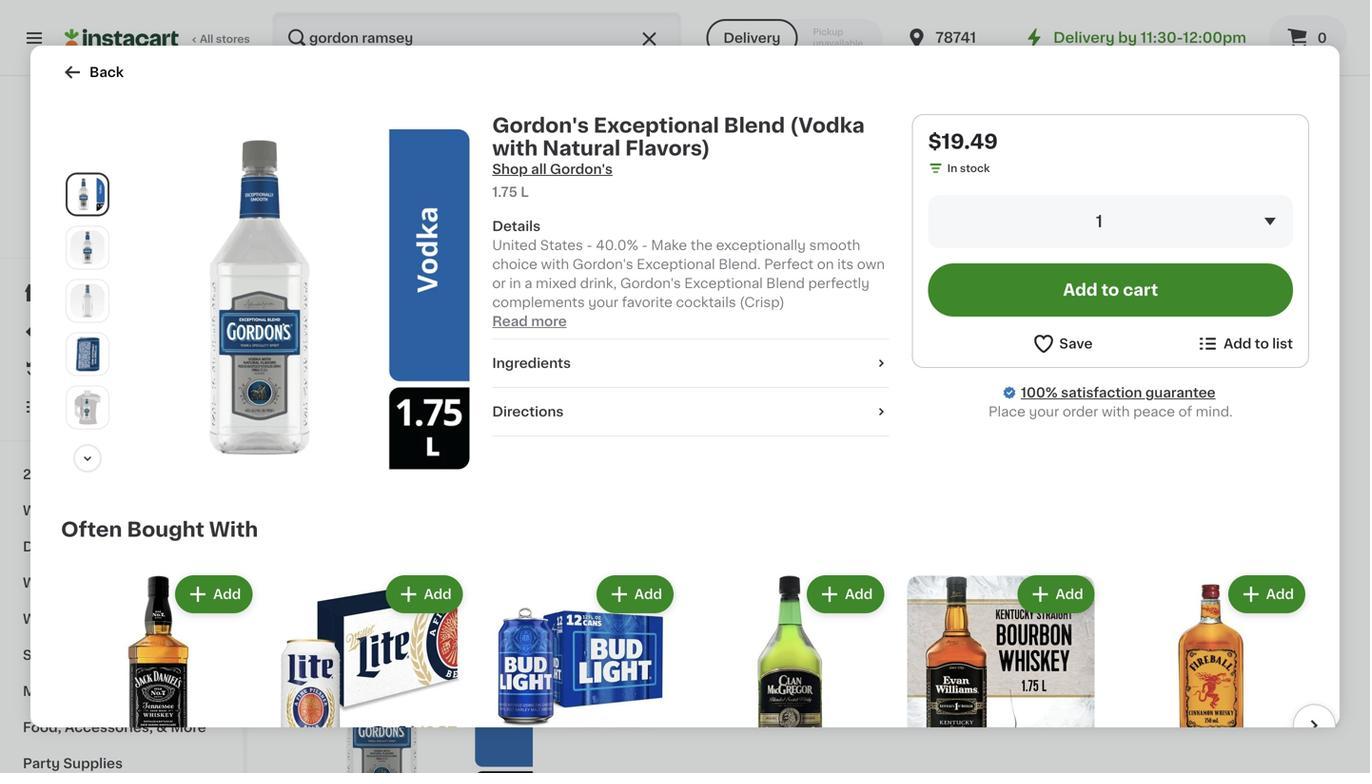 Task type: vqa. For each thing, say whether or not it's contained in the screenshot.
Krylon Gloss COLORmaxx Interior & Exterior Paint 's $ 17 49
no



Task type: describe. For each thing, give the bounding box(es) containing it.
l
[[521, 186, 529, 199]]

40.0%
[[596, 239, 639, 252]]

exceptional inside gordon's exceptional blend (vodka with natural flavors) shop all gordon's 1.75 l
[[594, 116, 719, 136]]

mind.
[[1196, 405, 1233, 419]]

with
[[209, 520, 258, 540]]

1 horizontal spatial drinks
[[133, 649, 177, 662]]

satisfaction inside view pricing policy 100% satisfaction guarantee
[[80, 231, 144, 241]]

mixers & drinks
[[23, 685, 131, 699]]

0 vertical spatial deals
[[53, 325, 92, 338]]

90+
[[105, 504, 132, 518]]

2 deals link from the top
[[11, 529, 231, 565]]

often bought with
[[61, 520, 258, 540]]

49
[[296, 454, 324, 474]]

on
[[817, 258, 834, 271]]

bodied
[[842, 434, 881, 444]]

read
[[492, 315, 528, 328]]

100% satisfaction guarantee
[[1021, 386, 1216, 400]]

2 horizontal spatial with
[[1102, 405, 1130, 419]]

party supplies link
[[11, 746, 231, 774]]

wine up pricing
[[96, 189, 131, 203]]

wine for wine rated 90+
[[23, 504, 57, 518]]

1
[[1096, 214, 1103, 230]]

delivery by 11:30-12:00pm link
[[1023, 27, 1247, 49]]

& left hard
[[82, 649, 93, 662]]

gordon's inside gordon's exceptional blend (vodka with natural flavors) shop all gordon's 1.75 l
[[492, 116, 589, 136]]

seltzers & hard drinks
[[23, 649, 177, 662]]

with inside gordon's exceptional blend (vodka with natural flavors) shop all gordon's 1.75 l
[[492, 138, 538, 158]]

& inside 'link'
[[72, 685, 83, 699]]

ingredients
[[492, 357, 571, 370]]

stores
[[216, 34, 250, 44]]

directions
[[492, 405, 564, 419]]

1 vertical spatial gordon's
[[573, 258, 633, 271]]

total wine & more
[[59, 189, 184, 203]]

add inside button
[[1063, 282, 1098, 298]]

best seller inside best seller button
[[557, 434, 605, 443]]

gordon's
[[550, 163, 613, 176]]

wine under $20 link
[[11, 565, 231, 602]]

product group containing 49
[[286, 194, 536, 553]]

& up policy
[[134, 189, 145, 203]]

100% inside view pricing policy 100% satisfaction guarantee
[[49, 231, 78, 241]]

save button
[[1032, 332, 1093, 356]]

perfect
[[764, 258, 814, 271]]

0
[[1318, 31, 1327, 45]]

more for food, accessories, & more
[[171, 721, 206, 735]]

food, accessories, & more
[[23, 721, 206, 735]]

total wine & more logo image
[[79, 99, 163, 183]]

wine under $20
[[23, 577, 133, 590]]

make
[[651, 239, 687, 252]]

0 button
[[1270, 15, 1348, 61]]

lists link
[[11, 388, 231, 426]]

2 vertical spatial exceptional
[[685, 277, 763, 290]]

blend.
[[719, 258, 761, 271]]

vodka gordon's exceptional blend (vodka with natural flavors) hero image
[[129, 129, 470, 470]]

add to list button
[[1197, 332, 1293, 356]]

1 vertical spatial shop
[[53, 286, 89, 300]]

blend inside the details united states  - 40.0% - make the exceptionally smooth choice with gordon's exceptional blend. perfect on its own or in a mixed drink, gordon's exceptional blend perfectly complements your favorite cocktails (crisp) read more
[[766, 277, 805, 290]]

enlarge vodka gordon's exceptional blend (vodka with natural flavors) angle_back (opens in a new tab) image
[[70, 338, 105, 372]]

78741
[[936, 31, 977, 45]]

mixers & drinks link
[[11, 674, 231, 710]]

100% inside 100% satisfaction guarantee link
[[1021, 386, 1058, 400]]

1 horizontal spatial guarantee
[[1146, 386, 1216, 400]]

wines
[[79, 468, 121, 482]]

place your order with peace of mind.
[[989, 405, 1233, 419]]

view
[[65, 212, 90, 222]]

1 deals link from the top
[[11, 312, 231, 350]]

seller inside button
[[580, 434, 605, 443]]

mixed
[[536, 277, 577, 290]]

drink,
[[580, 277, 617, 290]]

order
[[1063, 405, 1099, 419]]

party supplies
[[23, 758, 123, 771]]

to for cart
[[1102, 282, 1120, 298]]

party
[[23, 758, 60, 771]]

full-
[[819, 434, 842, 444]]

complements
[[492, 296, 585, 309]]

gordon's exceptional blend (vodka with natural flavors) shop all gordon's 1.75 l
[[492, 116, 865, 199]]

rated
[[61, 504, 102, 518]]

details united states  - 40.0% - make the exceptionally smooth choice with gordon's exceptional blend. perfect on its own or in a mixed drink, gordon's exceptional blend perfectly complements your favorite cocktails (crisp) read more
[[492, 220, 885, 328]]

add to list
[[1224, 337, 1293, 351]]

78741 button
[[905, 11, 1020, 65]]

back button
[[61, 61, 124, 84]]

(vodka
[[790, 116, 865, 136]]

$
[[289, 455, 296, 466]]

or
[[492, 277, 506, 290]]

cart
[[1123, 282, 1159, 298]]

back
[[89, 66, 124, 79]]

the
[[691, 239, 713, 252]]

2 vertical spatial gordon's
[[620, 277, 681, 290]]

food, accessories, & more link
[[11, 710, 231, 746]]

stock
[[960, 163, 990, 174]]

enlarge vodka gordon's exceptional blend (vodka with natural flavors) angle_right (opens in a new tab) image
[[70, 284, 105, 318]]

0 vertical spatial of
[[1179, 405, 1193, 419]]

for
[[370, 142, 400, 162]]

service type group
[[707, 19, 883, 57]]

perfectly
[[809, 277, 870, 290]]

policy
[[133, 212, 167, 222]]

pricing
[[93, 212, 131, 222]]

states
[[540, 239, 583, 252]]

12:00pm
[[1183, 31, 1247, 45]]

place
[[989, 405, 1026, 419]]

shop link
[[11, 274, 231, 312]]

1 vertical spatial exceptional
[[637, 258, 715, 271]]

it
[[84, 363, 93, 376]]

seltzers
[[23, 649, 79, 662]]

add inside product group
[[493, 210, 521, 224]]

instacart logo image
[[65, 27, 179, 49]]

add to cart button
[[929, 264, 1293, 317]]

blend inside gordon's exceptional blend (vodka with natural flavors) shop all gordon's 1.75 l
[[724, 116, 785, 136]]

best inside button
[[557, 434, 578, 443]]

enlarge vodka gordon's exceptional blend (vodka with natural flavors) hero (opens in a new tab) image
[[70, 178, 105, 212]]



Task type: locate. For each thing, give the bounding box(es) containing it.
to left list on the top right of page
[[1255, 337, 1269, 351]]

add inside 'button'
[[1224, 337, 1252, 351]]

0 horizontal spatial shop
[[53, 286, 89, 300]]

0 horizontal spatial delivery
[[724, 31, 781, 45]]

best down "directions"
[[557, 434, 578, 443]]

0 vertical spatial more
[[148, 189, 184, 203]]

1 vertical spatial 100%
[[1021, 386, 1058, 400]]

1 - from the left
[[587, 239, 593, 252]]

20
[[23, 468, 41, 482]]

1 horizontal spatial of
[[1179, 405, 1193, 419]]

view pricing policy 100% satisfaction guarantee
[[49, 212, 202, 241]]

20 best wines of 2023 link
[[11, 457, 231, 493]]

wine for wine under $20
[[23, 577, 57, 590]]

1 horizontal spatial 100%
[[1021, 386, 1058, 400]]

ingredients button
[[492, 354, 890, 373]]

100% down view
[[49, 231, 78, 241]]

1 vertical spatial of
[[124, 468, 138, 482]]

1 horizontal spatial shop
[[492, 163, 528, 176]]

0 horizontal spatial drinks
[[87, 685, 131, 699]]

0 horizontal spatial with
[[492, 138, 538, 158]]

0 horizontal spatial your
[[588, 296, 619, 309]]

flavors)
[[625, 138, 711, 158]]

0 vertical spatial exceptional
[[594, 116, 719, 136]]

0 vertical spatial guarantee
[[147, 231, 202, 241]]

with down 100% satisfaction guarantee
[[1102, 405, 1130, 419]]

details button
[[492, 217, 890, 236]]

deals link
[[11, 312, 231, 350], [11, 529, 231, 565]]

your inside the details united states  - 40.0% - make the exceptionally smooth choice with gordon's exceptional blend. perfect on its own or in a mixed drink, gordon's exceptional blend perfectly complements your favorite cocktails (crisp) read more
[[588, 296, 619, 309]]

food,
[[23, 721, 62, 735]]

guarantee
[[147, 231, 202, 241], [1146, 386, 1216, 400]]

to inside 'button'
[[1255, 337, 1269, 351]]

results
[[286, 142, 365, 162]]

delivery for delivery by 11:30-12:00pm
[[1054, 31, 1115, 45]]

under
[[61, 577, 103, 590]]

enlarge vodka gordon's exceptional blend (vodka with natural flavors) angle_left (opens in a new tab) image
[[70, 231, 105, 265]]

of left mind.
[[1179, 405, 1193, 419]]

delivery
[[1054, 31, 1115, 45], [724, 31, 781, 45]]

1.75
[[492, 186, 518, 199]]

delivery button
[[707, 19, 798, 57]]

with
[[492, 138, 538, 158], [541, 258, 569, 271], [1102, 405, 1130, 419]]

2 horizontal spatial best
[[557, 434, 578, 443]]

1 field
[[929, 195, 1293, 248]]

cocktails
[[676, 296, 736, 309]]

gordon's up ramsey"
[[492, 116, 589, 136]]

exceptional down make
[[637, 258, 715, 271]]

-
[[587, 239, 593, 252], [642, 239, 648, 252]]

drinks
[[133, 649, 177, 662], [87, 685, 131, 699]]

shop
[[492, 163, 528, 176], [53, 286, 89, 300]]

gordon's up favorite
[[620, 277, 681, 290]]

lists
[[53, 401, 86, 414]]

- left make
[[642, 239, 648, 252]]

0 vertical spatial with
[[492, 138, 538, 158]]

wine
[[96, 189, 131, 203], [23, 504, 57, 518], [23, 577, 57, 590], [23, 613, 57, 626]]

satisfaction
[[80, 231, 144, 241], [1061, 386, 1143, 400]]

seltzers & hard drinks link
[[11, 638, 231, 674]]

list
[[1273, 337, 1293, 351]]

in
[[509, 277, 521, 290]]

1 seller from the left
[[314, 434, 339, 443]]

more for total wine & more
[[148, 189, 184, 203]]

best up $
[[291, 434, 312, 443]]

shop down enlarge vodka gordon's exceptional blend (vodka with natural flavors) angle_left (opens in a new tab) icon
[[53, 286, 89, 300]]

best seller down "directions"
[[557, 434, 605, 443]]

read more button
[[492, 312, 567, 331]]

delivery inside "link"
[[1054, 31, 1115, 45]]

1 horizontal spatial your
[[1029, 405, 1060, 419]]

best seller inside product group
[[291, 434, 339, 443]]

2 seller from the left
[[580, 434, 605, 443]]

wine rated 90+
[[23, 504, 132, 518]]

1 horizontal spatial with
[[541, 258, 569, 271]]

buy it again link
[[11, 350, 231, 388]]

exceptional down blend.
[[685, 277, 763, 290]]

supplies
[[63, 758, 123, 771]]

shop inside gordon's exceptional blend (vodka with natural flavors) shop all gordon's 1.75 l
[[492, 163, 528, 176]]

deals link up 'again' at the top left
[[11, 312, 231, 350]]

with up mixed
[[541, 258, 569, 271]]

save
[[1060, 337, 1093, 351]]

more
[[531, 315, 567, 328]]

enlarge vodka gordon's exceptional blend (vodka with natural flavors) angle_top (opens in a new tab) image
[[70, 391, 105, 425]]

total
[[59, 189, 93, 203]]

details
[[492, 220, 541, 233]]

peace
[[1134, 405, 1175, 419]]

guarantee down policy
[[147, 231, 202, 241]]

wine for wine
[[23, 613, 57, 626]]

your
[[588, 296, 619, 309], [1029, 405, 1060, 419]]

0 vertical spatial shop
[[492, 163, 528, 176]]

all
[[200, 34, 213, 44]]

2 best seller from the left
[[557, 434, 605, 443]]

accessories,
[[65, 721, 153, 735]]

wine up seltzers
[[23, 613, 57, 626]]

1 horizontal spatial best seller
[[557, 434, 605, 443]]

1 horizontal spatial delivery
[[1054, 31, 1115, 45]]

of left 2023
[[124, 468, 138, 482]]

2023
[[142, 468, 176, 482]]

more up party supplies link at the bottom left of the page
[[171, 721, 206, 735]]

0 horizontal spatial to
[[1102, 282, 1120, 298]]

smooth
[[809, 239, 861, 252]]

mixers
[[23, 685, 69, 699]]

satisfaction down pricing
[[80, 231, 144, 241]]

to inside button
[[1102, 282, 1120, 298]]

20 best wines of 2023
[[23, 468, 176, 482]]

0 horizontal spatial 100%
[[49, 231, 78, 241]]

0 horizontal spatial -
[[587, 239, 593, 252]]

(crisp)
[[740, 296, 785, 309]]

1 vertical spatial deals
[[23, 541, 62, 554]]

"gordon
[[404, 142, 491, 162]]

best right the 20
[[44, 468, 75, 482]]

in stock
[[948, 163, 990, 174]]

add button
[[457, 200, 530, 234], [1253, 200, 1327, 234], [177, 578, 251, 612], [388, 578, 461, 612], [598, 578, 672, 612], [809, 578, 883, 612], [1020, 578, 1093, 612], [1230, 578, 1304, 612], [457, 589, 530, 623]]

best inside product group
[[291, 434, 312, 443]]

drinks right hard
[[133, 649, 177, 662]]

1 horizontal spatial best
[[291, 434, 312, 443]]

wine link
[[11, 602, 231, 638]]

drinks inside 'link'
[[87, 685, 131, 699]]

blend left the (vodka
[[724, 116, 785, 136]]

1 horizontal spatial seller
[[580, 434, 605, 443]]

&
[[134, 189, 145, 203], [82, 649, 93, 662], [72, 685, 83, 699], [156, 721, 167, 735]]

wine left under
[[23, 577, 57, 590]]

1 vertical spatial with
[[541, 258, 569, 271]]

own
[[857, 258, 885, 271]]

with inside the details united states  - 40.0% - make the exceptionally smooth choice with gordon's exceptional blend. perfect on its own or in a mixed drink, gordon's exceptional blend perfectly complements your favorite cocktails (crisp) read more
[[541, 258, 569, 271]]

gordon's up drink,
[[573, 258, 633, 271]]

- left 40.0%
[[587, 239, 593, 252]]

0 horizontal spatial seller
[[314, 434, 339, 443]]

total wine & more link
[[59, 99, 184, 206]]

more inside food, accessories, & more link
[[171, 721, 206, 735]]

its
[[838, 258, 854, 271]]

seller
[[314, 434, 339, 443], [580, 434, 605, 443]]

1 vertical spatial more
[[171, 721, 206, 735]]

1 vertical spatial to
[[1255, 337, 1269, 351]]

0 vertical spatial blend
[[724, 116, 785, 136]]

favorite
[[622, 296, 673, 309]]

your left order
[[1029, 405, 1060, 419]]

often
[[61, 520, 122, 540]]

buy
[[53, 363, 80, 376]]

blend down perfect
[[766, 277, 805, 290]]

0 vertical spatial deals link
[[11, 312, 231, 350]]

0 horizontal spatial satisfaction
[[80, 231, 144, 241]]

delivery inside "button"
[[724, 31, 781, 45]]

to
[[1102, 282, 1120, 298], [1255, 337, 1269, 351]]

1 vertical spatial drinks
[[87, 685, 131, 699]]

satisfaction up place your order with peace of mind.
[[1061, 386, 1143, 400]]

exceptional up flavors)
[[594, 116, 719, 136]]

exceptionally
[[716, 239, 806, 252]]

to for list
[[1255, 337, 1269, 351]]

guarantee inside view pricing policy 100% satisfaction guarantee
[[147, 231, 202, 241]]

2 vertical spatial with
[[1102, 405, 1130, 419]]

deals down wine rated 90+
[[23, 541, 62, 554]]

your down drink,
[[588, 296, 619, 309]]

2 - from the left
[[642, 239, 648, 252]]

a
[[525, 277, 532, 290]]

1 horizontal spatial satisfaction
[[1061, 386, 1143, 400]]

again
[[96, 363, 134, 376]]

best seller up 49
[[291, 434, 339, 443]]

directions button
[[492, 403, 890, 422]]

ramsey"
[[495, 142, 584, 162]]

1 horizontal spatial to
[[1255, 337, 1269, 351]]

None search field
[[272, 11, 682, 65]]

add to cart
[[1063, 282, 1159, 298]]

guarantee up peace
[[1146, 386, 1216, 400]]

1 best seller from the left
[[291, 434, 339, 443]]

0 vertical spatial 100%
[[49, 231, 78, 241]]

& right mixers
[[72, 685, 83, 699]]

100%
[[49, 231, 78, 241], [1021, 386, 1058, 400]]

all stores link
[[65, 11, 251, 65]]

shop up 1.75
[[492, 163, 528, 176]]

drinks up accessories,
[[87, 685, 131, 699]]

buy it again
[[53, 363, 134, 376]]

wine inside 'link'
[[23, 577, 57, 590]]

0 vertical spatial satisfaction
[[80, 231, 144, 241]]

1 horizontal spatial -
[[642, 239, 648, 252]]

by
[[1119, 31, 1137, 45]]

0 horizontal spatial best seller
[[291, 434, 339, 443]]

100% up place
[[1021, 386, 1058, 400]]

0 vertical spatial gordon's
[[492, 116, 589, 136]]

deals link up $20 on the bottom left of the page
[[11, 529, 231, 565]]

of
[[1179, 405, 1193, 419], [124, 468, 138, 482]]

$ 49
[[289, 454, 324, 474]]

deals down enlarge vodka gordon's exceptional blend (vodka with natural flavors) angle_right (opens in a new tab) image
[[53, 325, 92, 338]]

1 vertical spatial blend
[[766, 277, 805, 290]]

$19.49
[[929, 132, 998, 152]]

0 vertical spatial to
[[1102, 282, 1120, 298]]

1 vertical spatial your
[[1029, 405, 1060, 419]]

& up party supplies link at the bottom left of the page
[[156, 721, 167, 735]]

1 vertical spatial guarantee
[[1146, 386, 1216, 400]]

0 horizontal spatial best
[[44, 468, 75, 482]]

gordon's
[[492, 116, 589, 136], [573, 258, 633, 271], [620, 277, 681, 290]]

0 vertical spatial drinks
[[133, 649, 177, 662]]

with up all
[[492, 138, 538, 158]]

1 vertical spatial deals link
[[11, 529, 231, 565]]

item carousel region
[[34, 565, 1336, 774]]

0 horizontal spatial guarantee
[[147, 231, 202, 241]]

all
[[531, 163, 547, 176]]

to left cart on the right of the page
[[1102, 282, 1120, 298]]

0 horizontal spatial of
[[124, 468, 138, 482]]

1 vertical spatial satisfaction
[[1061, 386, 1143, 400]]

more inside total wine & more link
[[148, 189, 184, 203]]

11:30-
[[1141, 31, 1183, 45]]

0 vertical spatial your
[[588, 296, 619, 309]]

wine down the 20
[[23, 504, 57, 518]]

delivery for delivery
[[724, 31, 781, 45]]

product group
[[286, 194, 536, 553], [1082, 194, 1332, 534], [61, 572, 256, 774], [272, 572, 467, 774], [482, 572, 678, 774], [693, 572, 888, 774], [904, 572, 1099, 774], [1114, 572, 1310, 774], [286, 583, 536, 774]]

more up policy
[[148, 189, 184, 203]]

results for "gordon ramsey"
[[286, 142, 584, 162]]

best seller
[[291, 434, 339, 443], [557, 434, 605, 443]]



